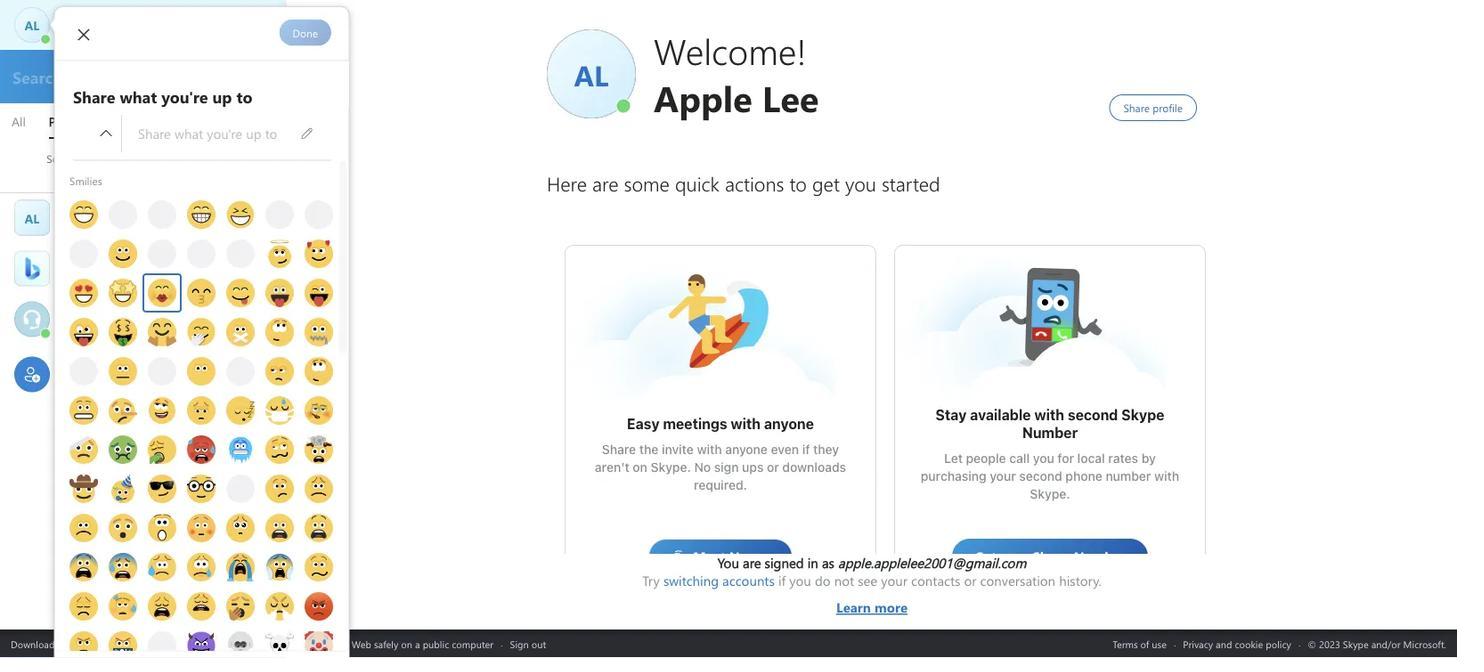 Task type: describe. For each thing, give the bounding box(es) containing it.
not
[[835, 572, 855, 590]]

required.
[[694, 478, 747, 493]]

if inside share the invite with anyone even if they aren't on skype. no sign ups or downloads required.
[[803, 442, 810, 457]]

in
[[808, 554, 819, 572]]

terms of use link
[[1113, 638, 1167, 651]]

set a status button
[[57, 25, 233, 43]]

Edit mood message text field
[[136, 123, 297, 143]]

0 vertical spatial anyone
[[764, 416, 814, 433]]

set a status
[[57, 29, 111, 43]]

terms of use
[[1113, 638, 1167, 651]]

test
[[147, 310, 171, 329]]

with inside stay available with second skype number
[[1035, 407, 1065, 424]]

service
[[175, 310, 220, 329]]

using
[[281, 638, 306, 651]]

meetings
[[663, 416, 728, 433]]

desktop
[[57, 638, 93, 651]]

for inside let people call you for local rates by purchasing your second phone number with skype.
[[1058, 451, 1075, 466]]

are
[[743, 554, 761, 572]]

aren't
[[595, 460, 630, 475]]

of
[[1141, 638, 1150, 651]]

cookie
[[1235, 638, 1264, 651]]

and
[[1216, 638, 1233, 651]]

let people call you for local rates by purchasing your second phone number with skype.
[[921, 451, 1183, 502]]

try switching accounts if you do not see your contacts or conversation history. learn more
[[643, 572, 1102, 617]]

people
[[966, 451, 1007, 466]]

number
[[1106, 469, 1152, 484]]

purchasing
[[921, 469, 987, 484]]

switching
[[664, 572, 719, 590]]

or inside try switching accounts if you do not see your contacts or conversation history. learn more
[[965, 572, 977, 590]]

they
[[814, 442, 839, 457]]

downloads
[[783, 460, 847, 475]]

0 horizontal spatial on
[[401, 638, 413, 651]]

whosthis
[[997, 264, 1052, 283]]

(en-
[[232, 638, 250, 651]]

using skype for web safely on a public computer link
[[281, 638, 494, 651]]

1 vertical spatial for
[[337, 638, 349, 651]]

history.
[[1060, 572, 1102, 590]]

echo / sound test service .
[[59, 310, 227, 329]]

.
[[224, 310, 227, 329]]

safely
[[374, 638, 399, 651]]

ups
[[742, 460, 764, 475]]

skype. inside let people call you for local rates by purchasing your second phone number with skype.
[[1030, 487, 1071, 502]]

your inside try switching accounts if you do not see your contacts or conversation history. learn more
[[881, 572, 908, 590]]

share
[[602, 442, 636, 457]]

seeing
[[83, 367, 119, 384]]

learn more link
[[643, 590, 1102, 617]]

out
[[532, 638, 546, 651]]

try
[[643, 572, 660, 590]]

if inside try switching accounts if you do not see your contacts or conversation history. learn more
[[779, 572, 786, 590]]

to
[[141, 384, 152, 400]]

privacy
[[1184, 638, 1214, 651]]

no
[[695, 460, 711, 475]]

available
[[970, 407, 1031, 424]]

as
[[822, 554, 835, 572]]

public
[[423, 638, 449, 651]]

computer
[[452, 638, 494, 651]]

switching accounts link
[[664, 572, 775, 590]]

skype!
[[179, 384, 216, 400]]

policy
[[1266, 638, 1292, 651]]

easy meetings with anyone
[[627, 416, 814, 433]]

call
[[1010, 451, 1030, 466]]

skype inside stay available with second skype number
[[1122, 407, 1165, 424]]

language (en-us) link
[[187, 638, 265, 651]]

even
[[771, 442, 799, 457]]

rates
[[1109, 451, 1139, 466]]

your inside let people call you for local rates by purchasing your second phone number with skype.
[[990, 469, 1016, 484]]

with inside let people call you for local rates by purchasing your second phone number with skype.
[[1155, 469, 1180, 484]]

us)
[[250, 638, 265, 651]]

sign out
[[510, 638, 546, 651]]

do
[[815, 572, 831, 590]]

invite friends not seeing your friends here? send them an invite to join skype!
[[59, 349, 256, 400]]

skype. inside share the invite with anyone even if they aren't on skype. no sign ups or downloads required.
[[651, 460, 691, 475]]

stay available with second skype number
[[936, 407, 1168, 442]]

(you)
[[125, 208, 157, 227]]

your inside invite friends not seeing your friends here? send them an invite to join skype!
[[122, 367, 147, 384]]

with inside share the invite with anyone even if they aren't on skype. no sign ups or downloads required.
[[697, 442, 722, 457]]

app
[[96, 638, 114, 651]]

signed
[[765, 554, 804, 572]]

feedback link
[[130, 638, 171, 651]]

friends
[[95, 349, 137, 367]]



Task type: vqa. For each thing, say whether or not it's contained in the screenshot.
the top the Skype.
yes



Task type: locate. For each thing, give the bounding box(es) containing it.
0 vertical spatial tab list
[[0, 103, 286, 139]]

1 vertical spatial if
[[779, 572, 786, 590]]

with up number
[[1035, 407, 1065, 424]]

0 vertical spatial skype
[[1122, 407, 1165, 424]]

privacy and cookie policy link
[[1184, 638, 1292, 651]]

0 horizontal spatial skype.
[[651, 460, 691, 475]]

0 horizontal spatial your
[[122, 367, 147, 384]]

echo
[[59, 310, 89, 329]]

0 vertical spatial second
[[1068, 407, 1119, 424]]

1 vertical spatial on
[[401, 638, 413, 651]]

1 vertical spatial anyone
[[725, 442, 768, 457]]

you
[[718, 554, 739, 572]]

phone
[[1066, 469, 1103, 484]]

1 horizontal spatial or
[[965, 572, 977, 590]]

you inside try switching accounts if you do not see your contacts or conversation history. learn more
[[790, 572, 812, 590]]

or right ups
[[767, 460, 779, 475]]

tab list down search people text box
[[0, 103, 286, 139]]

1 horizontal spatial skype.
[[1030, 487, 1071, 502]]

1 horizontal spatial you
[[1033, 451, 1055, 466]]

your
[[122, 367, 147, 384], [990, 469, 1016, 484], [881, 572, 908, 590]]

on right safely
[[401, 638, 413, 651]]

0 horizontal spatial for
[[337, 638, 349, 651]]

invite inside invite friends not seeing your friends here? send them an invite to join skype!
[[108, 384, 137, 400]]

if up downloads
[[803, 442, 810, 457]]

mansurfer
[[667, 273, 731, 292]]

with down by
[[1155, 469, 1180, 484]]

sound
[[102, 310, 143, 329]]

you right call in the right bottom of the page
[[1033, 451, 1055, 466]]

let
[[945, 451, 963, 466]]

skype up by
[[1122, 407, 1165, 424]]

0 horizontal spatial skype
[[308, 638, 334, 651]]

1 vertical spatial tab list
[[62, 652, 462, 658]]

anyone inside share the invite with anyone even if they aren't on skype. no sign ups or downloads required.
[[725, 442, 768, 457]]

join
[[156, 384, 176, 400]]

easy
[[627, 416, 660, 433]]

with up ups
[[731, 416, 761, 433]]

1 horizontal spatial for
[[1058, 451, 1075, 466]]

set
[[57, 29, 72, 43]]

for
[[1058, 451, 1075, 466], [337, 638, 349, 651]]

by
[[1142, 451, 1156, 466]]

or
[[767, 460, 779, 475], [965, 572, 977, 590]]

a right set at the top of the page
[[75, 29, 80, 43]]

second
[[1068, 407, 1119, 424], [1020, 469, 1063, 484]]

if
[[803, 442, 810, 457], [779, 572, 786, 590]]

1 vertical spatial a
[[415, 638, 420, 651]]

lee
[[100, 208, 121, 227]]

sign
[[510, 638, 529, 651]]

using skype for web safely on a public computer
[[281, 638, 494, 651]]

skype
[[1122, 407, 1165, 424], [308, 638, 334, 651]]

0 horizontal spatial a
[[75, 29, 80, 43]]

1 vertical spatial skype.
[[1030, 487, 1071, 502]]

invite right the
[[662, 442, 694, 457]]

2 vertical spatial your
[[881, 572, 908, 590]]

you are signed in as
[[718, 554, 839, 572]]

your right see
[[881, 572, 908, 590]]

1 vertical spatial you
[[790, 572, 812, 590]]

number
[[1023, 425, 1078, 442]]

them
[[59, 384, 87, 400]]

skype.
[[651, 460, 691, 475], [1030, 487, 1071, 502]]

you left "do"
[[790, 572, 812, 590]]

0 vertical spatial skype.
[[651, 460, 691, 475]]

0 vertical spatial a
[[75, 29, 80, 43]]

see
[[858, 572, 878, 590]]

2 horizontal spatial your
[[990, 469, 1016, 484]]

apple lee (you)
[[59, 208, 157, 227]]

learn
[[837, 599, 871, 617]]

anyone up even
[[764, 416, 814, 433]]

second inside let people call you for local rates by purchasing your second phone number with skype.
[[1020, 469, 1063, 484]]

0 horizontal spatial you
[[790, 572, 812, 590]]

sign
[[714, 460, 739, 475]]

local
[[1078, 451, 1106, 466]]

send
[[225, 367, 252, 384]]

second inside stay available with second skype number
[[1068, 407, 1119, 424]]

for left web at the bottom left
[[337, 638, 349, 651]]

share the invite with anyone even if they aren't on skype. no sign ups or downloads required.
[[595, 442, 850, 493]]

on
[[633, 460, 648, 475], [401, 638, 413, 651]]

/
[[93, 310, 98, 329]]

1 horizontal spatial second
[[1068, 407, 1119, 424]]

contacts
[[912, 572, 961, 590]]

stay
[[936, 407, 967, 424]]

use
[[1152, 638, 1167, 651]]

0 vertical spatial you
[[1033, 451, 1055, 466]]

not
[[59, 367, 80, 384]]

an
[[91, 384, 104, 400]]

feedback
[[130, 638, 171, 651]]

tab list down us)
[[62, 652, 462, 658]]

0 horizontal spatial if
[[779, 572, 786, 590]]

your right seeing
[[122, 367, 147, 384]]

you
[[1033, 451, 1055, 466], [790, 572, 812, 590]]

invite left to
[[108, 384, 137, 400]]

0 horizontal spatial second
[[1020, 469, 1063, 484]]

on inside share the invite with anyone even if they aren't on skype. no sign ups or downloads required.
[[633, 460, 648, 475]]

0 horizontal spatial or
[[767, 460, 779, 475]]

0 vertical spatial your
[[122, 367, 147, 384]]

your down call in the right bottom of the page
[[990, 469, 1016, 484]]

skype. down the
[[651, 460, 691, 475]]

download desktop app link
[[11, 638, 114, 651]]

0 horizontal spatial invite
[[108, 384, 137, 400]]

download
[[11, 638, 55, 651]]

1 vertical spatial skype
[[308, 638, 334, 651]]

status
[[83, 29, 111, 43]]

or inside share the invite with anyone even if they aren't on skype. no sign ups or downloads required.
[[767, 460, 779, 475]]

with
[[1035, 407, 1065, 424], [731, 416, 761, 433], [697, 442, 722, 457], [1155, 469, 1180, 484]]

a
[[75, 29, 80, 43], [415, 638, 420, 651]]

0 vertical spatial or
[[767, 460, 779, 475]]

anyone
[[764, 416, 814, 433], [725, 442, 768, 457]]

a inside button
[[75, 29, 80, 43]]

invite
[[59, 349, 91, 367]]

1 horizontal spatial invite
[[662, 442, 694, 457]]

the
[[640, 442, 659, 457]]

you inside let people call you for local rates by purchasing your second phone number with skype.
[[1033, 451, 1055, 466]]

0 vertical spatial on
[[633, 460, 648, 475]]

apple
[[59, 208, 96, 227]]

language
[[187, 638, 230, 651]]

download desktop app
[[11, 638, 114, 651]]

1 horizontal spatial your
[[881, 572, 908, 590]]

accounts
[[723, 572, 775, 590]]

bing
[[59, 259, 87, 278]]

anyone up ups
[[725, 442, 768, 457]]

invite inside share the invite with anyone even if they aren't on skype. no sign ups or downloads required.
[[662, 442, 694, 457]]

1 horizontal spatial skype
[[1122, 407, 1165, 424]]

skype right using
[[308, 638, 334, 651]]

1 horizontal spatial if
[[803, 442, 810, 457]]

second up local
[[1068, 407, 1119, 424]]

1 vertical spatial invite
[[662, 442, 694, 457]]

if right 'accounts'
[[779, 572, 786, 590]]

tab list
[[0, 103, 286, 139], [62, 652, 462, 658]]

0 vertical spatial invite
[[108, 384, 137, 400]]

more
[[875, 599, 908, 617]]

web
[[352, 638, 371, 651]]

1 vertical spatial your
[[990, 469, 1016, 484]]

on down the
[[633, 460, 648, 475]]

with up no
[[697, 442, 722, 457]]

here?
[[191, 367, 221, 384]]

language (en-us)
[[187, 638, 265, 651]]

1 horizontal spatial on
[[633, 460, 648, 475]]

0 vertical spatial for
[[1058, 451, 1075, 466]]

a left "public" at left
[[415, 638, 420, 651]]

skype. down the phone at the bottom right
[[1030, 487, 1071, 502]]

terms
[[1113, 638, 1138, 651]]

or right contacts
[[965, 572, 977, 590]]

for left local
[[1058, 451, 1075, 466]]

1 vertical spatial or
[[965, 572, 977, 590]]

0 vertical spatial if
[[803, 442, 810, 457]]

Search People text field
[[11, 65, 240, 88]]

1 vertical spatial second
[[1020, 469, 1063, 484]]

1 horizontal spatial a
[[415, 638, 420, 651]]

second down call in the right bottom of the page
[[1020, 469, 1063, 484]]



